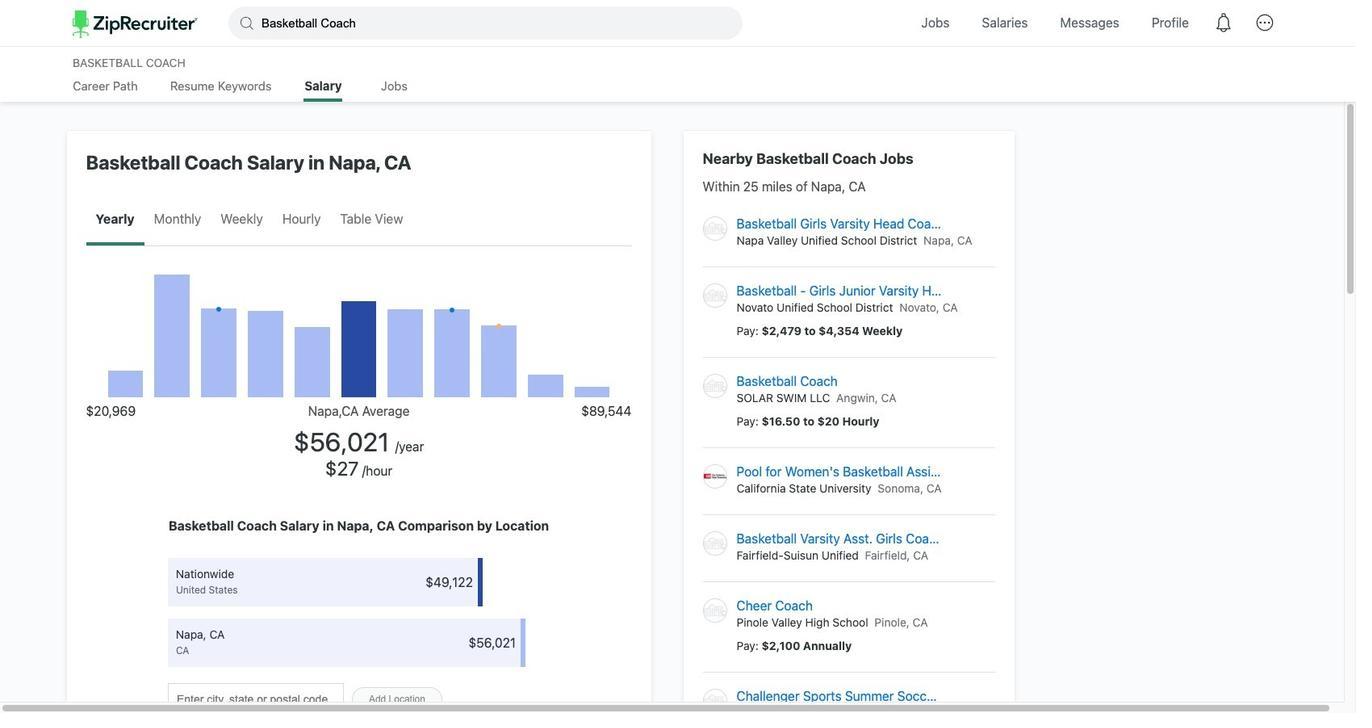 Task type: locate. For each thing, give the bounding box(es) containing it.
notifications image
[[1206, 4, 1243, 42]]

tab list
[[86, 195, 331, 245]]

ziprecruiter image
[[73, 10, 198, 38]]

None button
[[352, 687, 443, 712]]



Task type: vqa. For each thing, say whether or not it's contained in the screenshot.
Search job title or keyword text box
yes



Task type: describe. For each thing, give the bounding box(es) containing it.
Enter city, state or postal code text field
[[168, 683, 344, 713]]

main element
[[73, 0, 1284, 46]]

Search job title or keyword text field
[[229, 6, 743, 40]]

tabs element
[[73, 78, 1284, 102]]

menu image
[[1247, 4, 1284, 42]]



